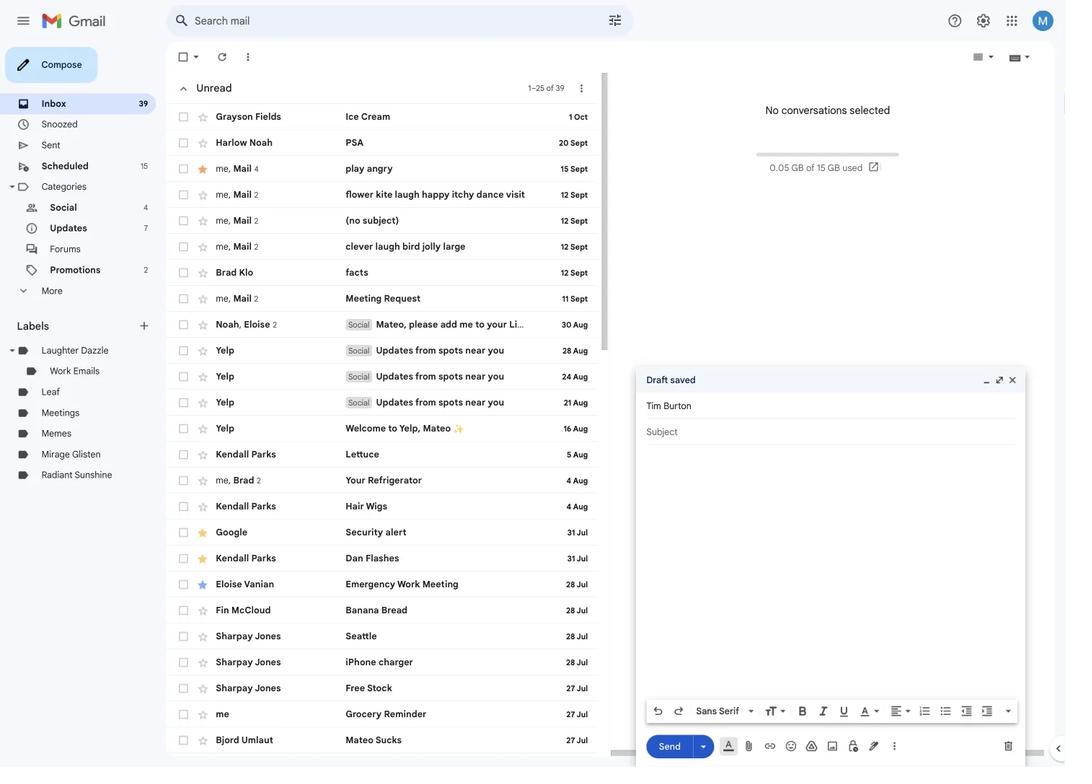 Task type: describe. For each thing, give the bounding box(es) containing it.
tim
[[719, 445, 735, 457]]

parks for dan
[[279, 614, 307, 627]]

yelp for 16
[[240, 470, 260, 482]]

near for 24 aug
[[517, 412, 540, 425]]

security alert link
[[384, 584, 586, 599]]

no
[[851, 115, 866, 130]]

jul for charger
[[641, 730, 653, 741]]

laughter dazzle
[[46, 383, 121, 396]]

iphone charger link
[[384, 729, 586, 743]]

flower
[[384, 210, 415, 222]]

play
[[384, 181, 405, 194]]

refresh image
[[240, 56, 254, 71]]

mccloud
[[257, 672, 301, 684]]

ice
[[384, 123, 399, 136]]

angry
[[407, 181, 436, 194]]

labels heading
[[19, 355, 153, 369]]

28 for charger
[[629, 730, 639, 741]]

scheduled link
[[46, 178, 99, 191]]

selected
[[945, 115, 990, 130]]

social for 21 aug
[[387, 442, 410, 453]]

23 row from the top
[[185, 750, 665, 767]]

more button
[[0, 312, 173, 335]]

inbox
[[46, 109, 74, 121]]

21 aug
[[626, 442, 653, 453]]

google
[[240, 585, 275, 598]]

jul for alert
[[641, 586, 653, 597]]

parks for hair
[[279, 556, 307, 569]]

your refrigerator link
[[384, 527, 586, 541]]

add
[[489, 354, 508, 367]]

5 aug
[[630, 499, 653, 510]]

spots for 28 aug
[[487, 383, 514, 396]]

sharpay for iphone charger
[[240, 730, 281, 742]]

bread
[[424, 672, 453, 684]]

flower kite laugh happy itchy dance visit link
[[384, 209, 586, 224]]

eloise vanian
[[240, 643, 304, 655]]

spots for 21 aug
[[487, 441, 514, 453]]

1 kendall parks from the top
[[240, 499, 307, 511]]

visit
[[562, 210, 583, 222]]

from for 28 aug
[[461, 383, 485, 396]]

updates for 28 aug
[[418, 383, 459, 396]]

row containing grayson fields
[[185, 115, 665, 144]]

from for 21 aug
[[461, 441, 485, 453]]

8 aug from the top
[[637, 557, 653, 568]]

dazzle
[[90, 383, 121, 396]]

social inside social mateo, please add me to your linkedin network
[[387, 355, 410, 366]]

social updates from spots near you for 24
[[387, 412, 560, 425]]

1 kendall from the top
[[240, 499, 276, 511]]

harlow
[[240, 152, 274, 165]]

4 mail from the top
[[259, 325, 279, 338]]

14 row from the top
[[185, 491, 665, 520]]

28 aug
[[625, 384, 653, 395]]

snoozed link
[[46, 132, 86, 145]]

flower kite laugh happy itchy dance visit
[[384, 210, 583, 222]]

welcome to yelp, mateo
[[384, 470, 503, 482]]

social link
[[56, 224, 86, 237]]

labels
[[19, 355, 55, 369]]

6 row from the top
[[185, 260, 665, 289]]

your
[[541, 354, 563, 367]]

klo
[[265, 297, 281, 309]]

itchy
[[502, 210, 527, 222]]

seattle
[[384, 701, 419, 713]]

snoozed
[[46, 132, 86, 145]]

row containing harlow noah
[[185, 144, 665, 173]]

social updates from spots near you for 21
[[387, 441, 560, 453]]

leaf
[[46, 429, 67, 442]]

yelp,
[[444, 470, 467, 482]]

24 aug
[[624, 413, 653, 424]]

charger
[[420, 730, 459, 742]]

1
[[587, 93, 590, 104]]

dan flashes
[[384, 614, 444, 627]]

draft saved
[[719, 416, 774, 428]]

no conversations selected
[[851, 115, 990, 130]]

categories
[[46, 201, 96, 214]]

main menu image
[[17, 14, 35, 32]]

5 row from the top
[[185, 231, 665, 260]]

5
[[630, 499, 635, 510]]

1 – 25 of
[[587, 93, 618, 104]]

main content containing unread
[[185, 46, 1066, 767]]

brad
[[240, 297, 263, 309]]

social for 24 aug
[[387, 413, 410, 424]]

2 me , mail from the top
[[240, 210, 279, 222]]

alert
[[428, 585, 451, 598]]

dance
[[529, 210, 560, 222]]

1 aug from the top
[[637, 355, 653, 366]]

forums
[[56, 271, 90, 283]]

linkedin
[[566, 354, 608, 367]]

your refrigerator
[[384, 528, 469, 540]]

memes
[[46, 476, 79, 488]]

scheduled
[[46, 178, 99, 191]]

4 aug for refrigerator
[[629, 528, 653, 539]]

31 for dan flashes
[[630, 615, 639, 626]]

spots for 24 aug
[[487, 412, 514, 425]]

yelp for 21
[[240, 441, 260, 453]]

unread button
[[189, 84, 263, 113]]

me , mail for (no subject)
[[240, 239, 279, 251]]

promotions link
[[56, 294, 112, 306]]

meeting request link
[[384, 325, 586, 339]]

near for 21 aug
[[517, 441, 540, 453]]

5 aug from the top
[[637, 471, 653, 481]]

21
[[626, 442, 635, 453]]

saved
[[745, 416, 774, 428]]

21 row from the top
[[185, 693, 665, 722]]

31 jul for alert
[[630, 586, 653, 597]]

conversations
[[869, 115, 942, 130]]

network
[[611, 354, 651, 367]]

cream
[[401, 123, 434, 136]]

security alert
[[384, 585, 451, 598]]

work inside unread 'tab panel'
[[441, 643, 467, 655]]

from for 24 aug
[[461, 412, 485, 425]]

hair
[[384, 556, 404, 569]]

30
[[624, 355, 635, 366]]

psa link
[[384, 152, 586, 166]]

fin
[[240, 672, 254, 684]]

2 inside labels navigation
[[160, 295, 165, 305]]

play angry link
[[384, 180, 586, 195]]

4 for your refrigerator
[[629, 528, 635, 539]]

you for 24
[[542, 412, 560, 425]]

updates inside labels navigation
[[56, 248, 97, 260]]

leaf link
[[46, 429, 67, 442]]

4 for hair wigs
[[629, 557, 635, 568]]

lettuce link
[[384, 498, 586, 512]]

burton
[[738, 445, 769, 457]]

kendall for hair
[[240, 556, 276, 569]]

2 for noah
[[303, 355, 307, 366]]

18 row from the top
[[185, 606, 665, 635]]

welcome
[[384, 470, 429, 482]]

2 aug from the top
[[637, 384, 653, 395]]

(no subject) link
[[384, 238, 586, 253]]



Task type: vqa. For each thing, say whether or not it's contained in the screenshot.


Task type: locate. For each thing, give the bounding box(es) containing it.
1 31 jul from the top
[[630, 586, 653, 597]]

2 near from the top
[[517, 412, 540, 425]]

0 vertical spatial kendall
[[240, 499, 276, 511]]

0 vertical spatial 31 jul
[[630, 586, 653, 597]]

from
[[461, 383, 485, 396], [461, 412, 485, 425], [461, 441, 485, 453]]

2 row from the top
[[185, 144, 665, 173]]

1 vertical spatial jones
[[283, 730, 312, 742]]

1 horizontal spatial to
[[528, 354, 538, 367]]

0 vertical spatial social updates from spots near you
[[387, 383, 560, 396]]

16 row from the top
[[185, 548, 665, 577]]

to left your at the right top of page
[[528, 354, 538, 367]]

1 parks from the top
[[279, 499, 307, 511]]

laughter dazzle link
[[46, 383, 121, 396]]

1 vertical spatial near
[[517, 412, 540, 425]]

social updates from spots near you for 28
[[387, 383, 560, 396]]

2 vertical spatial parks
[[279, 614, 307, 627]]

meeting down facts
[[384, 326, 424, 338]]

15 row from the top
[[185, 520, 665, 548]]

work emails
[[56, 406, 111, 419]]

None search field
[[185, 6, 704, 40]]

39
[[155, 110, 165, 121]]

jul for flashes
[[641, 615, 653, 626]]

2 for me
[[282, 327, 287, 337]]

fields
[[283, 123, 312, 136]]

me
[[240, 181, 254, 193], [240, 210, 254, 222], [240, 239, 254, 251], [240, 268, 254, 280], [240, 325, 254, 338], [511, 354, 526, 367], [240, 527, 254, 540]]

0 vertical spatial sharpay jones
[[240, 701, 312, 713]]

1 vertical spatial social updates from spots near you
[[387, 412, 560, 425]]

0 horizontal spatial eloise
[[240, 643, 269, 655]]

eloise up fin
[[240, 643, 269, 655]]

meeting
[[384, 326, 424, 338], [469, 643, 509, 655]]

1 4 aug from the top
[[629, 528, 653, 539]]

mail for (no subject) link at the top of page
[[259, 239, 279, 251]]

17 row from the top
[[185, 577, 665, 606]]

jones for seattle
[[283, 701, 312, 713]]

kendall parks for dan
[[240, 614, 307, 627]]

noah
[[277, 152, 303, 165], [240, 354, 266, 367]]

2 inside noah , eloise 2
[[303, 355, 307, 366]]

31 jul for flashes
[[630, 615, 653, 626]]

yelp for 24
[[240, 412, 260, 425]]

lettuce
[[384, 499, 421, 511]]

0 vertical spatial kendall parks
[[240, 499, 307, 511]]

2 sharpay jones from the top
[[240, 730, 312, 742]]

2 kendall from the top
[[240, 556, 276, 569]]

0 vertical spatial you
[[542, 383, 560, 396]]

2 parks from the top
[[279, 556, 307, 569]]

0 horizontal spatial meeting
[[384, 326, 424, 338]]

kendall for dan
[[240, 614, 276, 627]]

4 jul from the top
[[641, 673, 653, 684]]

inbox link
[[46, 109, 74, 121]]

28 jul for charger
[[629, 730, 653, 741]]

0 horizontal spatial to
[[431, 470, 441, 482]]

2 vertical spatial near
[[517, 441, 540, 453]]

banana bread
[[384, 672, 453, 684]]

13 row from the top
[[185, 462, 665, 491]]

2 vertical spatial kendall
[[240, 614, 276, 627]]

work inside labels navigation
[[56, 406, 79, 419]]

to left yelp,
[[431, 470, 441, 482]]

1 vertical spatial 2
[[282, 327, 287, 337]]

draft saved dialog
[[707, 408, 1066, 767]]

iphone charger
[[384, 730, 459, 742]]

12 row from the top
[[185, 433, 665, 462]]

sent link
[[46, 155, 67, 168]]

grayson
[[240, 123, 281, 136]]

laugh
[[439, 210, 466, 222]]

2 4 aug from the top
[[629, 557, 653, 568]]

2 28 jul from the top
[[629, 673, 653, 684]]

more
[[46, 317, 70, 329]]

me , mail for play angry
[[240, 181, 279, 193]]

1 vertical spatial work
[[441, 643, 467, 655]]

31 for security alert
[[630, 586, 639, 597]]

follow link to manage storage image
[[965, 179, 979, 193]]

updates for 21 aug
[[418, 441, 459, 453]]

0 vertical spatial spots
[[487, 383, 514, 396]]

2 vertical spatial kendall parks
[[240, 614, 307, 627]]

noah down fields
[[277, 152, 303, 165]]

2 vertical spatial me , mail
[[240, 239, 279, 251]]

Subject field
[[719, 473, 1066, 487]]

compose button
[[6, 52, 109, 92]]

None checkbox
[[196, 56, 211, 71], [196, 180, 211, 195], [196, 700, 211, 714], [196, 56, 211, 71], [196, 180, 211, 195], [196, 700, 211, 714]]

near
[[517, 383, 540, 396], [517, 412, 540, 425], [517, 441, 540, 453]]

1 horizontal spatial work
[[441, 643, 467, 655]]

ice cream link
[[384, 123, 586, 137]]

3 social updates from spots near you from the top
[[387, 441, 560, 453]]

0 vertical spatial meeting
[[384, 326, 424, 338]]

31 jul
[[630, 586, 653, 597], [630, 615, 653, 626]]

row containing fin mccloud
[[185, 664, 665, 693]]

None checkbox
[[196, 123, 211, 137], [196, 152, 211, 166], [196, 642, 211, 657], [196, 671, 211, 686], [196, 729, 211, 743], [196, 758, 211, 767], [196, 123, 211, 137], [196, 152, 211, 166], [196, 642, 211, 657], [196, 671, 211, 686], [196, 729, 211, 743], [196, 758, 211, 767]]

2 jul from the top
[[641, 615, 653, 626]]

2 mail from the top
[[259, 210, 279, 222]]

1 you from the top
[[542, 383, 560, 396]]

0 vertical spatial parks
[[279, 499, 307, 511]]

7 aug from the top
[[637, 528, 653, 539]]

2 31 jul from the top
[[630, 615, 653, 626]]

1 vertical spatial 4
[[629, 557, 635, 568]]

work up bread
[[441, 643, 467, 655]]

row containing eloise vanian
[[185, 635, 665, 664]]

welcome to yelp, mateo link
[[384, 469, 586, 483]]

Message Body text field
[[719, 502, 1066, 767]]

1 vertical spatial meeting
[[469, 643, 509, 655]]

1 4 from the top
[[629, 528, 635, 539]]

0 vertical spatial 2
[[160, 295, 165, 305]]

1 vertical spatial you
[[542, 412, 560, 425]]

emergency work meeting link
[[384, 642, 586, 657]]

1 vertical spatial 31 jul
[[630, 615, 653, 626]]

1 vertical spatial from
[[461, 412, 485, 425]]

aug
[[637, 355, 653, 366], [637, 384, 653, 395], [637, 413, 653, 424], [637, 442, 653, 453], [637, 471, 653, 481], [637, 499, 653, 510], [637, 528, 653, 539], [637, 557, 653, 568]]

2 social updates from spots near you from the top
[[387, 412, 560, 425]]

row containing brad klo
[[185, 289, 665, 317]]

19 row from the top
[[185, 635, 665, 664]]

0 vertical spatial jones
[[283, 701, 312, 713]]

hair wigs
[[384, 556, 430, 569]]

0 vertical spatial from
[[461, 383, 485, 396]]

iphone
[[384, 730, 418, 742]]

,
[[254, 181, 256, 193], [254, 210, 256, 222], [254, 239, 256, 251], [254, 268, 256, 280], [254, 325, 256, 338], [266, 354, 268, 367]]

1 vertical spatial sharpay jones
[[240, 730, 312, 742]]

1 horizontal spatial 2
[[282, 327, 287, 337]]

4 28 jul from the top
[[629, 730, 653, 741]]

1 31 from the top
[[630, 586, 639, 597]]

0 vertical spatial 4
[[629, 528, 635, 539]]

request
[[427, 326, 467, 338]]

3 aug from the top
[[637, 413, 653, 424]]

social inside labels navigation
[[56, 224, 86, 237]]

kite
[[418, 210, 436, 222]]

meeting down dan flashes link
[[469, 643, 509, 655]]

6 aug from the top
[[637, 499, 653, 510]]

11 row from the top
[[185, 404, 665, 433]]

jul for work
[[641, 644, 653, 655]]

work down the laughter
[[56, 406, 79, 419]]

16
[[626, 471, 635, 481]]

1 vertical spatial to
[[431, 470, 441, 482]]

25
[[596, 93, 605, 104]]

support image
[[1053, 14, 1066, 32]]

jones for iphone charger
[[283, 730, 312, 742]]

mail for play angry link
[[259, 181, 279, 193]]

3 me , mail from the top
[[240, 239, 279, 251]]

your
[[384, 528, 406, 540]]

1 spots from the top
[[487, 383, 514, 396]]

ice cream
[[384, 123, 434, 136]]

vanian
[[271, 643, 304, 655]]

2 horizontal spatial 2
[[303, 355, 307, 366]]

1 vertical spatial noah
[[240, 354, 266, 367]]

8 row from the top
[[185, 317, 665, 346]]

eloise down the me , mail 2
[[271, 354, 300, 367]]

sharpay jones for iphone charger
[[240, 730, 312, 742]]

1 from from the top
[[461, 383, 485, 396]]

0 horizontal spatial work
[[56, 406, 79, 419]]

kendall parks
[[240, 499, 307, 511], [240, 556, 307, 569], [240, 614, 307, 627]]

1 horizontal spatial eloise
[[271, 354, 300, 367]]

yelp
[[240, 383, 260, 396], [240, 412, 260, 425], [240, 441, 260, 453], [240, 470, 260, 482]]

7 row from the top
[[185, 289, 665, 317]]

2 vertical spatial spots
[[487, 441, 514, 453]]

0 vertical spatial me , mail
[[240, 181, 279, 193]]

labels navigation
[[0, 46, 185, 767]]

4 yelp from the top
[[240, 470, 260, 482]]

subject)
[[403, 239, 443, 251]]

2 you from the top
[[542, 412, 560, 425]]

0 vertical spatial to
[[528, 354, 538, 367]]

1 jones from the top
[[283, 701, 312, 713]]

0 horizontal spatial noah
[[240, 354, 266, 367]]

row containing google
[[185, 577, 665, 606]]

2 inside the me , mail 2
[[282, 327, 287, 337]]

flashes
[[406, 614, 444, 627]]

(no
[[384, 239, 400, 251]]

meeting request
[[384, 326, 467, 338]]

4 row from the top
[[185, 202, 665, 231]]

4 aug for wigs
[[629, 557, 653, 568]]

mail for flower kite laugh happy itchy dance visit link
[[259, 210, 279, 222]]

seattle link
[[384, 700, 586, 714]]

1 me , mail from the top
[[240, 181, 279, 193]]

0 vertical spatial eloise
[[271, 354, 300, 367]]

2 yelp from the top
[[240, 412, 260, 425]]

3 from from the top
[[461, 441, 485, 453]]

2 from from the top
[[461, 412, 485, 425]]

1 near from the top
[[517, 383, 540, 396]]

1 row from the top
[[185, 115, 665, 144]]

1 vertical spatial eloise
[[240, 643, 269, 655]]

0 horizontal spatial 2
[[160, 295, 165, 305]]

1 vertical spatial 31
[[630, 615, 639, 626]]

0 vertical spatial work
[[56, 406, 79, 419]]

2 31 from the top
[[630, 615, 639, 626]]

3 kendall from the top
[[240, 614, 276, 627]]

3 spots from the top
[[487, 441, 514, 453]]

0 vertical spatial near
[[517, 383, 540, 396]]

0 vertical spatial noah
[[277, 152, 303, 165]]

0 vertical spatial 31
[[630, 586, 639, 597]]

meetings
[[46, 452, 88, 465]]

28 jul
[[629, 644, 653, 655], [629, 673, 653, 684], [629, 702, 653, 712], [629, 730, 653, 741]]

harlow noah
[[240, 152, 303, 165]]

2 4 from the top
[[629, 557, 635, 568]]

(no subject)
[[384, 239, 443, 251]]

1 vertical spatial me , mail
[[240, 210, 279, 222]]

3 28 jul from the top
[[629, 702, 653, 712]]

work
[[56, 406, 79, 419], [441, 643, 467, 655]]

you for 28
[[542, 383, 560, 396]]

banana bread link
[[384, 671, 586, 686]]

gmail image
[[46, 9, 125, 38]]

happy
[[469, 210, 499, 222]]

2 vertical spatial from
[[461, 441, 485, 453]]

28 jul for bread
[[629, 673, 653, 684]]

me , mail
[[240, 181, 279, 193], [240, 210, 279, 222], [240, 239, 279, 251]]

psa
[[384, 152, 404, 165]]

sharpay jones
[[240, 701, 312, 713], [240, 730, 312, 742]]

hair wigs link
[[384, 556, 586, 570]]

3 parks from the top
[[279, 614, 307, 627]]

noah down the me , mail 2
[[240, 354, 266, 367]]

compose
[[46, 66, 91, 78]]

you for 21
[[542, 441, 560, 453]]

row
[[185, 115, 665, 144], [185, 144, 665, 173], [185, 173, 665, 202], [185, 202, 665, 231], [185, 231, 665, 260], [185, 260, 665, 289], [185, 289, 665, 317], [185, 317, 665, 346], [185, 346, 665, 375], [185, 375, 665, 404], [185, 404, 665, 433], [185, 433, 665, 462], [185, 462, 665, 491], [185, 491, 665, 520], [185, 520, 665, 548], [185, 548, 665, 577], [185, 577, 665, 606], [185, 606, 665, 635], [185, 635, 665, 664], [185, 664, 665, 693], [185, 693, 665, 722], [185, 722, 665, 750], [185, 750, 665, 767]]

Search mail text field
[[216, 16, 635, 30]]

grayson fields
[[240, 123, 312, 136]]

2 jones from the top
[[283, 730, 312, 742]]

1 mail from the top
[[259, 181, 279, 193]]

5 jul from the top
[[641, 702, 653, 712]]

search mail image
[[189, 10, 215, 36]]

9 row from the top
[[185, 346, 665, 375]]

28 for bread
[[629, 673, 639, 684]]

4 aug from the top
[[637, 442, 653, 453]]

1 yelp from the top
[[240, 383, 260, 396]]

1 vertical spatial 4 aug
[[629, 557, 653, 568]]

updates
[[56, 248, 97, 260], [418, 383, 459, 396], [418, 412, 459, 425], [418, 441, 459, 453]]

1 vertical spatial spots
[[487, 412, 514, 425]]

unread tab panel
[[185, 81, 665, 767]]

1 sharpay from the top
[[240, 701, 281, 713]]

1 horizontal spatial meeting
[[469, 643, 509, 655]]

1 vertical spatial parks
[[279, 556, 307, 569]]

sharpay for seattle
[[240, 701, 281, 713]]

tim burton
[[719, 445, 769, 457]]

me , mail 2
[[240, 325, 287, 338]]

1 vertical spatial sharpay
[[240, 730, 281, 742]]

refrigerator
[[409, 528, 469, 540]]

row containing noah
[[185, 346, 665, 375]]

2 kendall parks from the top
[[240, 556, 307, 569]]

3 row from the top
[[185, 173, 665, 202]]

22 row from the top
[[185, 722, 665, 750]]

3 yelp from the top
[[240, 441, 260, 453]]

2 vertical spatial 2
[[303, 355, 307, 366]]

near for 28 aug
[[517, 383, 540, 396]]

28 for work
[[629, 644, 639, 655]]

3 kendall parks from the top
[[240, 614, 307, 627]]

6 jul from the top
[[641, 730, 653, 741]]

social mateo, please add me to your linkedin network
[[387, 354, 651, 367]]

3 near from the top
[[517, 441, 540, 453]]

kendall parks for hair
[[240, 556, 307, 569]]

10 row from the top
[[185, 375, 665, 404]]

0 vertical spatial sharpay
[[240, 701, 281, 713]]

main content
[[185, 46, 1066, 767]]

24
[[624, 413, 635, 424]]

28 jul for work
[[629, 644, 653, 655]]

kendall
[[240, 499, 276, 511], [240, 556, 276, 569], [240, 614, 276, 627]]

0 vertical spatial 4 aug
[[629, 528, 653, 539]]

1 social updates from spots near you from the top
[[387, 383, 560, 396]]

yelp for 28
[[240, 383, 260, 396]]

1 vertical spatial kendall
[[240, 556, 276, 569]]

3 mail from the top
[[259, 239, 279, 251]]

sharpay
[[240, 701, 281, 713], [240, 730, 281, 742]]

please
[[454, 354, 487, 367]]

20 row from the top
[[185, 664, 665, 693]]

2 spots from the top
[[487, 412, 514, 425]]

1 sharpay jones from the top
[[240, 701, 312, 713]]

emergency work meeting
[[384, 643, 509, 655]]

2 vertical spatial you
[[542, 441, 560, 453]]

meetings link
[[46, 452, 88, 465]]

2 vertical spatial social updates from spots near you
[[387, 441, 560, 453]]

jul for bread
[[641, 673, 653, 684]]

social
[[56, 224, 86, 237], [387, 355, 410, 366], [387, 384, 410, 395], [387, 413, 410, 424], [387, 442, 410, 453]]

updates for 24 aug
[[418, 412, 459, 425]]

16 aug
[[626, 471, 653, 481]]

social for 28 aug
[[387, 384, 410, 395]]

3 you from the top
[[542, 441, 560, 453]]

1 jul from the top
[[641, 586, 653, 597]]

banana
[[384, 672, 421, 684]]

3 jul from the top
[[641, 644, 653, 655]]

1 horizontal spatial noah
[[277, 152, 303, 165]]

sharpay jones for seattle
[[240, 701, 312, 713]]

1 vertical spatial kendall parks
[[240, 556, 307, 569]]

1 28 jul from the top
[[629, 644, 653, 655]]

2 sharpay from the top
[[240, 730, 281, 742]]



